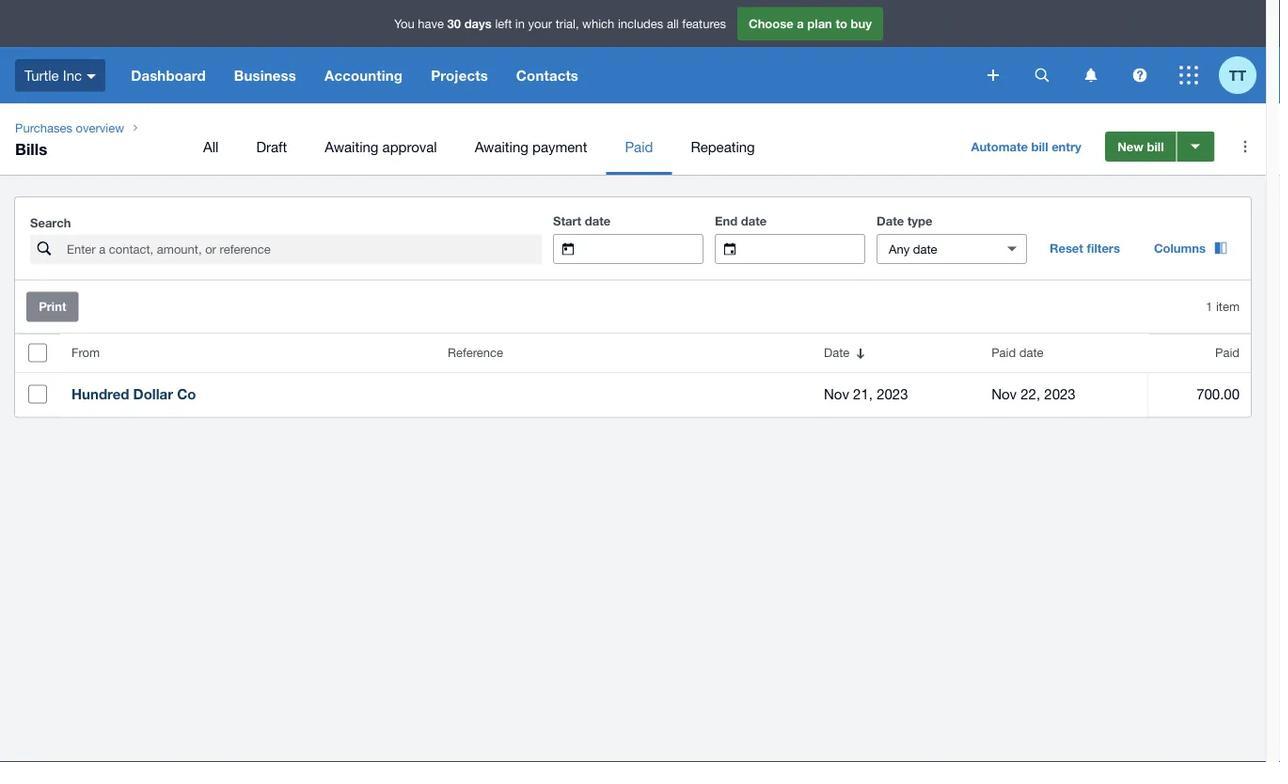 Task type: locate. For each thing, give the bounding box(es) containing it.
date for date type
[[877, 214, 904, 228]]

awaiting approval link
[[306, 119, 456, 175]]

2 awaiting from the left
[[475, 138, 529, 155]]

bill inside button
[[1147, 139, 1164, 154]]

bill right new
[[1147, 139, 1164, 154]]

1 awaiting from the left
[[325, 138, 379, 155]]

bill
[[1031, 139, 1048, 154], [1147, 139, 1164, 154]]

paid inside paid button
[[1215, 346, 1240, 360]]

1 bill from the left
[[1031, 139, 1048, 154]]

svg image right the inc
[[87, 74, 96, 79]]

1 horizontal spatial date
[[877, 214, 904, 228]]

date
[[877, 214, 904, 228], [824, 346, 850, 360]]

2 horizontal spatial paid
[[1215, 346, 1240, 360]]

awaiting
[[325, 138, 379, 155], [475, 138, 529, 155]]

menu
[[184, 119, 945, 175]]

bill left entry
[[1031, 139, 1048, 154]]

purchases overview link
[[8, 119, 132, 137]]

bill inside popup button
[[1031, 139, 1048, 154]]

date button
[[813, 334, 980, 372]]

0 horizontal spatial date
[[824, 346, 850, 360]]

repeating
[[691, 138, 755, 155]]

0 horizontal spatial bill
[[1031, 139, 1048, 154]]

date right end
[[741, 214, 767, 228]]

0 vertical spatial date
[[877, 214, 904, 228]]

reference button
[[436, 334, 813, 372]]

1 horizontal spatial awaiting
[[475, 138, 529, 155]]

choose a plan to buy
[[749, 16, 872, 31]]

date inside button
[[824, 346, 850, 360]]

paid up nov 22, 2023
[[992, 346, 1016, 360]]

item
[[1216, 300, 1240, 314]]

choose
[[749, 16, 794, 31]]

banner
[[0, 0, 1266, 103]]

2 nov from the left
[[992, 386, 1017, 403]]

0 horizontal spatial awaiting
[[325, 138, 379, 155]]

inc
[[63, 67, 82, 83]]

2 2023 from the left
[[1044, 386, 1076, 403]]

paid link
[[606, 119, 672, 175]]

0 horizontal spatial nov
[[824, 386, 849, 403]]

all
[[667, 16, 679, 31]]

co
[[177, 386, 196, 403]]

2023
[[877, 386, 908, 403], [1044, 386, 1076, 403]]

from
[[71, 346, 100, 360]]

awaiting left "payment"
[[475, 138, 529, 155]]

22,
[[1021, 386, 1040, 403]]

paid inside the paid date button
[[992, 346, 1016, 360]]

paid right "payment"
[[625, 138, 653, 155]]

awaiting for awaiting payment
[[475, 138, 529, 155]]

awaiting for awaiting approval
[[325, 138, 379, 155]]

a
[[797, 16, 804, 31]]

from button
[[60, 334, 436, 372]]

1 nov from the left
[[824, 386, 849, 403]]

to
[[836, 16, 848, 31]]

0 horizontal spatial date
[[585, 214, 611, 228]]

0 horizontal spatial 2023
[[877, 386, 908, 403]]

includes
[[618, 16, 663, 31]]

0 horizontal spatial svg image
[[1085, 68, 1097, 82]]

1 horizontal spatial 2023
[[1044, 386, 1076, 403]]

nov left "21,"
[[824, 386, 849, 403]]

date for start date
[[585, 214, 611, 228]]

nov 21, 2023
[[824, 386, 908, 403]]

date
[[585, 214, 611, 228], [741, 214, 767, 228], [1019, 346, 1044, 360]]

date up nov 21, 2023
[[824, 346, 850, 360]]

paid button
[[1148, 334, 1251, 372]]

menu inside bills navigation
[[184, 119, 945, 175]]

dollar
[[133, 386, 173, 403]]

svg image
[[1180, 66, 1198, 85], [1035, 68, 1049, 82], [988, 70, 999, 81], [87, 74, 96, 79]]

paid for paid button
[[1215, 346, 1240, 360]]

2023 right "21,"
[[877, 386, 908, 403]]

tt
[[1229, 67, 1247, 84]]

overflow menu image
[[1227, 128, 1264, 166]]

date up 22,
[[1019, 346, 1044, 360]]

date right start
[[585, 214, 611, 228]]

new
[[1118, 139, 1144, 154]]

paid
[[625, 138, 653, 155], [992, 346, 1016, 360], [1215, 346, 1240, 360]]

svg image left tt
[[1180, 66, 1198, 85]]

1 2023 from the left
[[877, 386, 908, 403]]

date inside button
[[1019, 346, 1044, 360]]

purchases overview
[[15, 120, 124, 135]]

entry
[[1052, 139, 1081, 154]]

left
[[495, 16, 512, 31]]

business
[[234, 67, 296, 84]]

automate
[[971, 139, 1028, 154]]

1 horizontal spatial svg image
[[1133, 68, 1147, 82]]

hundred dollar co link
[[60, 372, 436, 417]]

2 horizontal spatial date
[[1019, 346, 1044, 360]]

accounting button
[[310, 47, 417, 103]]

bills navigation
[[0, 103, 1266, 175]]

menu containing all
[[184, 119, 945, 175]]

nov
[[824, 386, 849, 403], [992, 386, 1017, 403]]

2023 right 22,
[[1044, 386, 1076, 403]]

reference
[[448, 346, 503, 360]]

0 horizontal spatial paid
[[625, 138, 653, 155]]

payment
[[532, 138, 587, 155]]

svg image
[[1085, 68, 1097, 82], [1133, 68, 1147, 82]]

navigation containing dashboard
[[117, 47, 975, 103]]

have
[[418, 16, 444, 31]]

1 horizontal spatial paid
[[992, 346, 1016, 360]]

nov left 22,
[[992, 386, 1017, 403]]

filters
[[1087, 241, 1120, 255]]

navigation
[[117, 47, 975, 103]]

date left type on the right top
[[877, 214, 904, 228]]

print
[[39, 300, 66, 314]]

paid up the 700.00
[[1215, 346, 1240, 360]]

projects
[[431, 67, 488, 84]]

1 vertical spatial date
[[824, 346, 850, 360]]

features
[[682, 16, 726, 31]]

new bill
[[1118, 139, 1164, 154]]

new bill button
[[1105, 132, 1176, 162]]

1 horizontal spatial bill
[[1147, 139, 1164, 154]]

reset
[[1050, 241, 1084, 255]]

1 horizontal spatial date
[[741, 214, 767, 228]]

700.00
[[1197, 386, 1240, 403]]

svg image inside turtle inc popup button
[[87, 74, 96, 79]]

paid inside paid link
[[625, 138, 653, 155]]

nov for nov 21, 2023
[[824, 386, 849, 403]]

start date
[[553, 214, 611, 228]]

bill for new
[[1147, 139, 1164, 154]]

type
[[908, 214, 933, 228]]

awaiting left approval
[[325, 138, 379, 155]]

turtle inc
[[24, 67, 82, 83]]

2 bill from the left
[[1147, 139, 1164, 154]]

banner containing dashboard
[[0, 0, 1266, 103]]

hundred dollar co
[[71, 386, 196, 403]]

you have 30 days left in your trial, which includes all features
[[394, 16, 726, 31]]

1 horizontal spatial nov
[[992, 386, 1017, 403]]



Task type: describe. For each thing, give the bounding box(es) containing it.
contacts button
[[502, 47, 593, 103]]

print button
[[26, 292, 79, 322]]

1 svg image from the left
[[1085, 68, 1097, 82]]

date for paid date
[[1019, 346, 1044, 360]]

Search field
[[65, 236, 542, 264]]

21,
[[853, 386, 873, 403]]

awaiting payment link
[[456, 119, 606, 175]]

you
[[394, 16, 415, 31]]

Start date field
[[589, 235, 703, 263]]

awaiting payment
[[475, 138, 587, 155]]

hundred
[[71, 386, 129, 403]]

columns button
[[1143, 233, 1240, 263]]

bills
[[15, 139, 47, 158]]

svg image up the automate bill entry
[[1035, 68, 1049, 82]]

date type
[[877, 214, 933, 228]]

paid for paid link
[[625, 138, 653, 155]]

turtle
[[24, 67, 59, 83]]

turtle inc button
[[0, 47, 117, 103]]

buy
[[851, 16, 872, 31]]

Date type field
[[878, 235, 991, 263]]

paid date
[[992, 346, 1044, 360]]

columns
[[1154, 241, 1206, 255]]

automate bill entry button
[[960, 132, 1093, 162]]

End date field
[[751, 235, 864, 263]]

draft
[[256, 138, 287, 155]]

in
[[515, 16, 525, 31]]

overview
[[76, 120, 124, 135]]

draft link
[[237, 119, 306, 175]]

business button
[[220, 47, 310, 103]]

trial,
[[556, 16, 579, 31]]

date for end date
[[741, 214, 767, 228]]

2023 for nov 22, 2023
[[1044, 386, 1076, 403]]

accounting
[[325, 67, 403, 84]]

contacts
[[516, 67, 579, 84]]

2 svg image from the left
[[1133, 68, 1147, 82]]

bill for automate
[[1031, 139, 1048, 154]]

all link
[[184, 119, 237, 175]]

reset filters
[[1050, 241, 1120, 255]]

nov for nov 22, 2023
[[992, 386, 1017, 403]]

plan
[[807, 16, 832, 31]]

automate bill entry
[[971, 139, 1081, 154]]

list of all the bills element
[[15, 334, 1251, 417]]

awaiting approval
[[325, 138, 437, 155]]

date for date
[[824, 346, 850, 360]]

purchases
[[15, 120, 72, 135]]

projects button
[[417, 47, 502, 103]]

dashboard
[[131, 67, 206, 84]]

approval
[[382, 138, 437, 155]]

your
[[528, 16, 552, 31]]

navigation inside banner
[[117, 47, 975, 103]]

dashboard link
[[117, 47, 220, 103]]

days
[[464, 16, 492, 31]]

all
[[203, 138, 219, 155]]

reset filters button
[[1039, 233, 1132, 263]]

paid date button
[[980, 334, 1148, 372]]

2023 for nov 21, 2023
[[877, 386, 908, 403]]

search
[[30, 215, 71, 230]]

tt button
[[1219, 47, 1266, 103]]

start
[[553, 214, 581, 228]]

svg image up the automate
[[988, 70, 999, 81]]

1
[[1206, 300, 1213, 314]]

30
[[447, 16, 461, 31]]

1 item
[[1206, 300, 1240, 314]]

end date
[[715, 214, 767, 228]]

which
[[582, 16, 615, 31]]

end
[[715, 214, 738, 228]]

repeating link
[[672, 119, 774, 175]]

nov 22, 2023
[[992, 386, 1076, 403]]



Task type: vqa. For each thing, say whether or not it's contained in the screenshot.
More options icon
no



